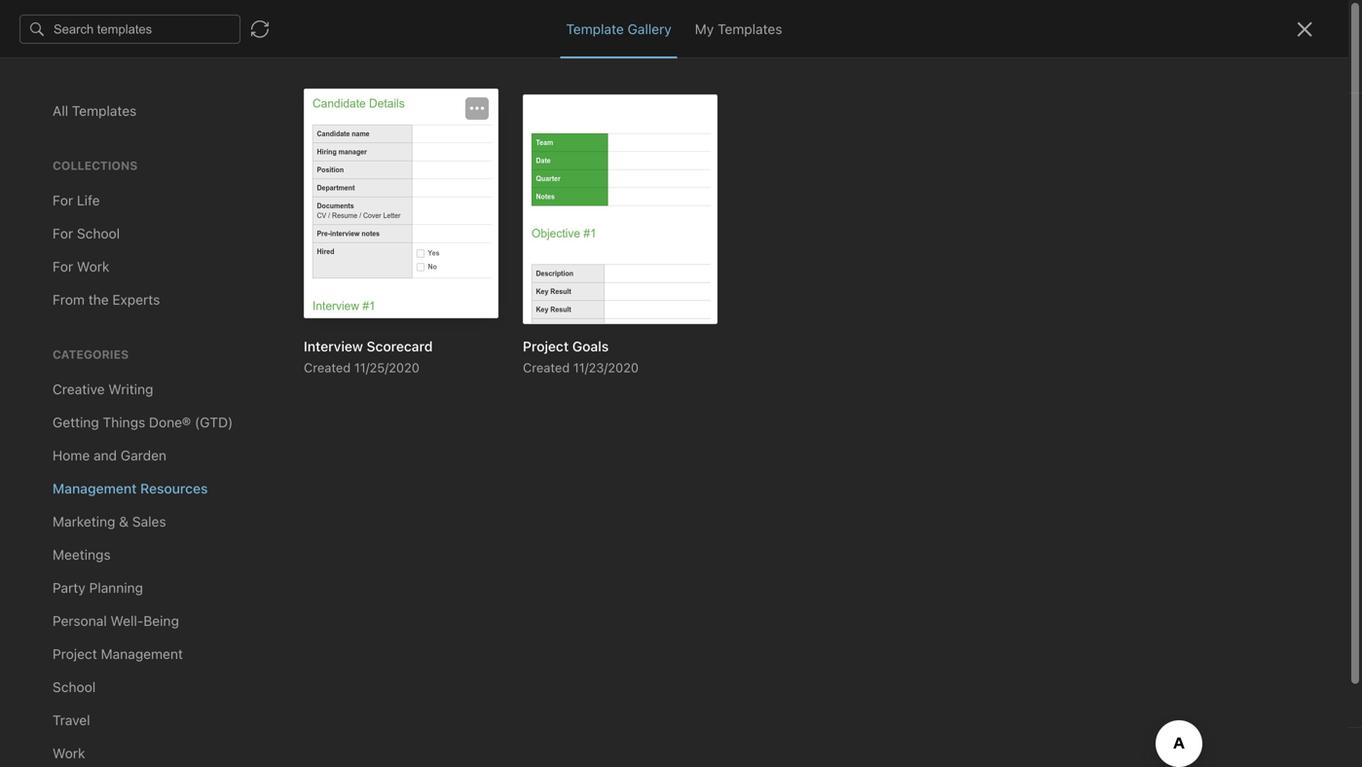 Task type: vqa. For each thing, say whether or not it's contained in the screenshot.
16 field at the right top
no



Task type: describe. For each thing, give the bounding box(es) containing it.
shortcuts
[[44, 192, 105, 208]]

go
[[527, 276, 543, 292]]

minutes
[[292, 320, 335, 333]]

new button
[[12, 102, 222, 137]]

on?
[[437, 296, 460, 313]]

tree containing home
[[0, 153, 234, 660]]

2 horizontal spatial what
[[450, 276, 483, 292]]

more image
[[1279, 55, 1339, 82]]

shared with me link
[[0, 351, 233, 383]]

first notebook button
[[664, 10, 782, 37]]

font size image
[[1032, 55, 1080, 82]]

1 well? from the left
[[330, 276, 361, 292]]

a
[[259, 320, 265, 333]]

shared with me
[[43, 359, 140, 375]]

tasks
[[43, 254, 78, 270]]

with
[[91, 359, 117, 375]]

trash link
[[0, 394, 233, 425]]

font color image
[[1085, 55, 1134, 82]]

just now
[[259, 200, 308, 214]]

can
[[350, 296, 373, 313]]

reading list button
[[234, 354, 604, 471]]

insert image
[[617, 55, 647, 82]]

shortcuts button
[[0, 184, 233, 215]]

new
[[43, 111, 71, 128]]

reading
[[259, 372, 311, 388]]

expand note image
[[618, 12, 642, 35]]

heading level image
[[831, 55, 931, 82]]

share button
[[1244, 8, 1315, 39]]

notes
[[43, 222, 80, 239]]



Task type: locate. For each thing, give the bounding box(es) containing it.
highlight image
[[1227, 55, 1274, 82]]

first
[[688, 16, 714, 30]]

1 horizontal spatial well?
[[546, 276, 578, 292]]

trash
[[43, 402, 78, 418]]

improve
[[384, 296, 434, 313]]

Note Editor text field
[[0, 0, 1362, 767]]

home link
[[0, 153, 234, 184]]

me
[[121, 359, 140, 375]]

stock
[[365, 276, 399, 292]]

daily
[[259, 256, 291, 272]]

well? right go on the left top of the page
[[546, 276, 578, 292]]

0 horizontal spatial well?
[[330, 276, 361, 292]]

luck
[[464, 296, 490, 313]]

share
[[1261, 15, 1299, 31]]

weather
[[259, 296, 310, 313]]

list
[[315, 372, 334, 388]]

note window element
[[0, 0, 1362, 767]]

well?
[[330, 276, 361, 292], [546, 276, 578, 292]]

font family image
[[936, 55, 1027, 82]]

1 horizontal spatial what
[[313, 296, 346, 313]]

few
[[269, 320, 288, 333]]

didn't
[[487, 276, 523, 292]]

0 horizontal spatial what
[[259, 276, 292, 292]]

notes link
[[0, 215, 233, 246]]

notebooks
[[44, 296, 112, 313]]

shared
[[43, 359, 87, 375]]

tasks button
[[0, 246, 233, 277]]

what up minutes
[[313, 296, 346, 313]]

reflection
[[294, 256, 356, 272]]

Search text field
[[25, 56, 208, 92]]

what up luck
[[450, 276, 483, 292]]

notebooks link
[[0, 289, 233, 320]]

i
[[376, 296, 380, 313]]

now
[[286, 200, 308, 214]]

notebook
[[718, 16, 775, 30]]

just
[[259, 200, 282, 214]]

home
[[43, 160, 80, 176]]

reading list
[[259, 372, 334, 388]]

went
[[296, 276, 326, 292]]

well? up can
[[330, 276, 361, 292]]

tree
[[0, 153, 234, 660]]

first notebook
[[688, 16, 775, 30]]

what
[[259, 276, 292, 292], [450, 276, 483, 292], [313, 296, 346, 313]]

daily reflection what went well? stock market what didn't go well? weather what can i improve on? luck a few minutes ago
[[259, 256, 578, 333]]

market
[[403, 276, 446, 292]]

ago
[[339, 320, 359, 333]]

settings image
[[199, 16, 222, 39]]

None search field
[[25, 56, 208, 92]]

2 well? from the left
[[546, 276, 578, 292]]

upgrade image
[[75, 685, 99, 709]]

untitled
[[259, 139, 310, 155]]

what down daily
[[259, 276, 292, 292]]



